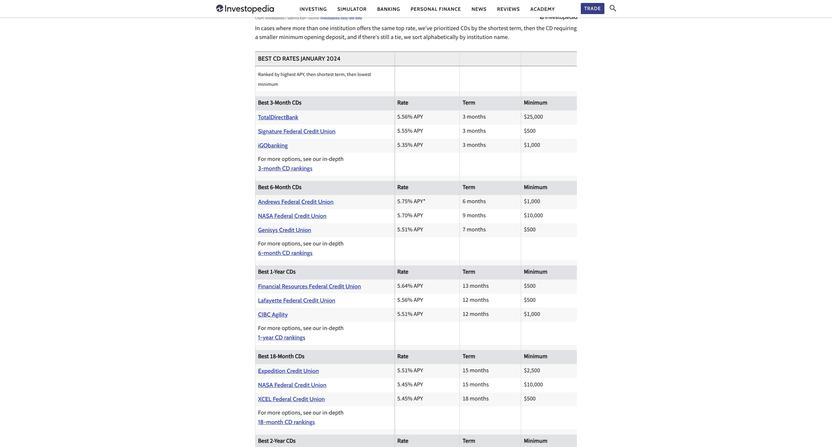 Task type: describe. For each thing, give the bounding box(es) containing it.
best 1-year cds
[[258, 269, 296, 277]]

18
[[463, 396, 469, 404]]

12 months for $500
[[463, 297, 489, 306]]

13
[[463, 283, 469, 292]]

best 3-month cds
[[258, 99, 302, 108]]

best 2-year cds
[[258, 438, 296, 447]]

cases
[[261, 25, 275, 34]]

5.70%
[[397, 212, 413, 221]]

7
[[463, 226, 466, 235]]

there's
[[362, 34, 379, 42]]

ranked
[[258, 71, 274, 79]]

month for for more options, see our in-depth 18-month cd rankings
[[266, 419, 283, 426]]

news
[[472, 6, 487, 12]]

for more options, see our in-depth 6-month cd rankings
[[258, 240, 344, 257]]

months for totaldirectbank link
[[467, 113, 486, 122]]

union for 6 months
[[318, 199, 334, 206]]

credit for 18
[[293, 396, 308, 403]]

union for 12 months
[[320, 297, 335, 305]]

depth for for more options, see our in-depth 6-month cd rankings
[[329, 240, 344, 249]]

best for best 3-month cds
[[258, 99, 269, 108]]

months for xcel federal credit union link
[[470, 396, 489, 404]]

5.55% apy
[[397, 127, 423, 136]]

cds inside the in cases where more than one institution offers the same top rate, we've prioritized cds by the shortest term, then the cd requiring a smaller minimum opening deposit, and if there's still a tie, we sort alphabetically by institution name.
[[461, 25, 470, 34]]

academy link
[[531, 6, 555, 13]]

totaldirectbank link
[[258, 113, 392, 122]]

best cd rates january 2024
[[258, 55, 341, 62]]

lafayette federal credit union
[[258, 297, 335, 305]]

term for best 1-year cds
[[463, 269, 475, 277]]

apy for cibc agility link
[[414, 311, 423, 320]]

$2,500
[[524, 367, 540, 376]]

in- for for more options, see our in-depth 3-month cd rankings
[[323, 156, 329, 165]]

rate for best 1-year cds
[[397, 269, 409, 277]]

union for 18 months
[[310, 396, 325, 403]]

nasa federal credit union link for 5.70%
[[258, 212, 392, 221]]

options, for for more options, see our in-depth 3-month cd rankings
[[282, 156, 302, 165]]

cds for best 3-month cds
[[292, 99, 302, 108]]

$500 for 12 months
[[524, 297, 536, 306]]

2024
[[327, 55, 341, 62]]

13 months
[[463, 283, 489, 292]]

5.56% for 12
[[397, 297, 413, 306]]

simulator
[[338, 6, 367, 12]]

genisys credit union
[[258, 227, 311, 234]]

5.35%
[[397, 142, 413, 150]]

genisys credit union link
[[258, 226, 392, 235]]

year for 2-
[[275, 438, 285, 447]]

igobanking
[[258, 142, 288, 149]]

name.
[[494, 34, 509, 42]]

in
[[255, 25, 260, 34]]

cds for best 18-month cds
[[295, 353, 305, 362]]

rate for best 3-month cds
[[397, 99, 409, 108]]

cibc
[[258, 312, 271, 319]]

6- inside for more options, see our in-depth 6-month cd rankings
[[258, 250, 264, 257]]

than
[[307, 25, 318, 34]]

more inside the in cases where more than one institution offers the same top rate, we've prioritized cds by the shortest term, then the cd requiring a smaller minimum opening deposit, and if there's still a tie, we sort alphabetically by institution name.
[[293, 25, 306, 34]]

minimum inside the in cases where more than one institution offers the same top rate, we've prioritized cds by the shortest term, then the cd requiring a smaller minimum opening deposit, and if there's still a tie, we sort alphabetically by institution name.
[[279, 34, 303, 42]]

1 horizontal spatial then
[[347, 71, 357, 79]]

apy for genisys credit union link
[[414, 226, 423, 235]]

our for for more options, see our in-depth 6-month cd rankings
[[313, 240, 321, 249]]

totaldirectbank
[[258, 114, 298, 121]]

if
[[358, 34, 361, 42]]

best for best 2-year cds
[[258, 438, 269, 447]]

banking
[[377, 6, 400, 12]]

months for nasa federal credit union link corresponding to 5.45%
[[470, 381, 489, 390]]

1-year cd rankings link
[[258, 334, 392, 343]]

5.45% apy for 15 months
[[397, 381, 423, 390]]

banking link
[[377, 6, 400, 13]]

union up lafayette federal credit union 'link'
[[346, 283, 361, 291]]

options, for for more options, see our in-depth 1-year cd rankings
[[282, 325, 302, 334]]

term for best 18-month cds
[[463, 353, 475, 362]]

2-
[[270, 438, 275, 447]]

5.70% apy
[[397, 212, 423, 221]]

2 the from the left
[[479, 25, 487, 34]]

tie,
[[395, 34, 403, 42]]

for more options, see our in-depth 1-year cd rankings
[[258, 325, 344, 342]]

credit for 6
[[302, 199, 317, 206]]

5.64%
[[397, 283, 413, 292]]

news link
[[472, 6, 487, 13]]

opening
[[304, 34, 325, 42]]

requiring
[[554, 25, 577, 34]]

more for for more options, see our in-depth 6-month cd rankings
[[267, 240, 281, 249]]

18- inside for more options, see our in-depth 18-month cd rankings
[[258, 419, 266, 426]]

federal for 12 months
[[283, 297, 302, 305]]

minimum for best 18-month cds
[[524, 353, 548, 362]]

options, for for more options, see our in-depth 18-month cd rankings
[[282, 410, 302, 418]]

5.64% apy
[[397, 283, 423, 292]]

apy for financial resources federal credit union link on the left
[[414, 283, 423, 292]]

xcel federal credit union link
[[258, 396, 392, 404]]

shortest inside the in cases where more than one institution offers the same top rate, we've prioritized cds by the shortest term, then the cd requiring a smaller minimum opening deposit, and if there's still a tie, we sort alphabetically by institution name.
[[488, 25, 508, 34]]

we've
[[418, 25, 433, 34]]

sort
[[412, 34, 422, 42]]

depth for for more options, see our in-depth 3-month cd rankings
[[329, 156, 344, 165]]

rankings for for more options, see our in-depth 6-month cd rankings
[[292, 250, 313, 257]]

$500 for 3 months
[[524, 127, 536, 136]]

term, inside the in cases where more than one institution offers the same top rate, we've prioritized cds by the shortest term, then the cd requiring a smaller minimum opening deposit, and if there's still a tie, we sort alphabetically by institution name.
[[510, 25, 523, 34]]

18 months
[[463, 396, 489, 404]]

month for 18-
[[278, 353, 294, 362]]

months for cibc agility link
[[470, 311, 489, 320]]

nasa federal credit union for 5.70%
[[258, 213, 327, 220]]

3 months for $500
[[463, 127, 486, 136]]

cd right "best"
[[273, 55, 281, 62]]

expedition credit union link
[[258, 367, 392, 376]]

rate,
[[406, 25, 417, 34]]

cds for best 1-year cds
[[286, 269, 296, 277]]

best
[[258, 55, 272, 62]]

for more options, see our in-depth 18-month cd rankings
[[258, 410, 344, 426]]

cibc agility
[[258, 312, 288, 319]]

month for 3-
[[275, 99, 291, 108]]

expedition credit union
[[258, 368, 319, 375]]

apy,
[[297, 71, 306, 79]]

financial
[[258, 283, 281, 291]]

federal up lafayette federal credit union 'link'
[[309, 283, 328, 291]]

12 for 5.56% apy
[[463, 297, 469, 306]]

xcel federal credit union
[[258, 396, 325, 403]]

shortest inside ranked by highest apy, then shortest term, then lowest minimum
[[317, 71, 334, 79]]

year for 1-
[[275, 269, 285, 277]]

month for 6-
[[275, 184, 291, 193]]

9
[[463, 212, 466, 221]]

5.35% apy
[[397, 142, 423, 150]]

0 vertical spatial 18-
[[270, 353, 278, 362]]

3 months for $25,000
[[463, 113, 486, 122]]

3 the from the left
[[537, 25, 545, 34]]

apy for 'expedition credit union' "link" in the left bottom of the page
[[414, 367, 423, 376]]

apy for xcel federal credit union link
[[414, 396, 423, 404]]

0 vertical spatial 1-
[[270, 269, 275, 277]]

highest
[[281, 71, 296, 79]]

months for signature federal credit union link
[[467, 127, 486, 136]]

signature federal credit union
[[258, 128, 336, 135]]

still
[[381, 34, 390, 42]]

apy for igobanking link
[[414, 142, 423, 150]]

union up for more options, see our in-depth 6-month cd rankings
[[296, 227, 311, 234]]

5.51% for 7
[[397, 226, 413, 235]]

minimum for best 6-month cds
[[524, 184, 548, 193]]

months for lafayette federal credit union 'link'
[[470, 297, 489, 306]]

andrews federal credit union
[[258, 199, 334, 206]]

federal for 6 months
[[282, 199, 300, 206]]

$1,000 for 3 months
[[524, 142, 540, 150]]

agility
[[272, 312, 288, 319]]

simulator link
[[338, 6, 367, 13]]

5.45% for 15
[[397, 381, 413, 390]]

more for for more options, see our in-depth 1-year cd rankings
[[267, 325, 281, 334]]

alphabetically
[[423, 34, 459, 42]]

6-month cd rankings link
[[258, 249, 392, 258]]

and
[[347, 34, 357, 42]]

credit inside "link"
[[287, 368, 302, 375]]

genisys
[[258, 227, 278, 234]]

5.55%
[[397, 127, 413, 136]]

apy for nasa federal credit union link corresponding to 5.45%
[[414, 381, 423, 390]]

options, for for more options, see our in-depth 6-month cd rankings
[[282, 240, 302, 249]]

lowest
[[358, 71, 371, 79]]

credit right genisys
[[279, 227, 294, 234]]

months for andrews federal credit union link
[[467, 198, 486, 207]]

by inside ranked by highest apy, then shortest term, then lowest minimum
[[275, 71, 280, 79]]

signature federal credit union link
[[258, 127, 392, 136]]

our for for more options, see our in-depth 3-month cd rankings
[[313, 156, 321, 165]]

top
[[396, 25, 405, 34]]

minimum for best 3-month cds
[[524, 99, 548, 108]]

federal for 9 months
[[274, 213, 293, 220]]

investing link
[[300, 6, 327, 13]]

rate for best 18-month cds
[[397, 353, 409, 362]]

5.75% apy*
[[397, 198, 426, 207]]

january
[[301, 55, 325, 62]]

union inside "link"
[[304, 368, 319, 375]]

2 a from the left
[[391, 34, 394, 42]]



Task type: vqa. For each thing, say whether or not it's contained in the screenshot.
the topmost 2022
no



Task type: locate. For each thing, give the bounding box(es) containing it.
3 term from the top
[[463, 269, 475, 277]]

9 apy from the top
[[414, 367, 423, 376]]

1 see from the top
[[303, 156, 312, 165]]

0 horizontal spatial 1-
[[258, 334, 263, 342]]

for for for more options, see our in-depth 3-month cd rankings
[[258, 156, 266, 165]]

0 vertical spatial term,
[[510, 25, 523, 34]]

8 apy from the top
[[414, 311, 423, 320]]

4 minimum from the top
[[524, 353, 548, 362]]

1 vertical spatial $10,000
[[524, 381, 543, 390]]

minimum inside ranked by highest apy, then shortest term, then lowest minimum
[[258, 81, 278, 89]]

rankings inside for more options, see our in-depth 3-month cd rankings
[[291, 165, 313, 172]]

investopedia homepage image
[[216, 4, 274, 14]]

5 best from the top
[[258, 438, 269, 447]]

1 5.45% from the top
[[397, 381, 413, 390]]

6- up andrews
[[270, 184, 275, 193]]

3 for 5.35% apy
[[463, 142, 466, 150]]

5.51% apy for 12 months
[[397, 311, 423, 320]]

$25,000
[[524, 113, 543, 122]]

minimum up rates
[[279, 34, 303, 42]]

nasa federal credit union link up xcel federal credit union link
[[258, 381, 392, 390]]

5.45% for 18
[[397, 396, 413, 404]]

0 vertical spatial 15
[[463, 367, 469, 376]]

18- down xcel
[[258, 419, 266, 426]]

ranked by highest apy, then shortest term, then lowest minimum
[[258, 71, 371, 89]]

5.51%
[[397, 226, 413, 235], [397, 311, 413, 320], [397, 367, 413, 376]]

by right prioritized
[[460, 34, 466, 42]]

0 vertical spatial $10,000
[[524, 212, 543, 221]]

2 horizontal spatial by
[[471, 25, 477, 34]]

rankings inside for more options, see our in-depth 1-year cd rankings
[[284, 334, 305, 342]]

rankings for for more options, see our in-depth 18-month cd rankings
[[294, 419, 315, 426]]

5 rate from the top
[[397, 438, 409, 447]]

union inside 'link'
[[320, 297, 335, 305]]

18- up expedition
[[270, 353, 278, 362]]

1 horizontal spatial term,
[[510, 25, 523, 34]]

cibc agility link
[[258, 311, 392, 320]]

1 best from the top
[[258, 99, 269, 108]]

see for for more options, see our in-depth 6-month cd rankings
[[303, 240, 312, 249]]

7 months
[[463, 226, 486, 235]]

expedition
[[258, 368, 286, 375]]

month up expedition credit union
[[278, 353, 294, 362]]

2 vertical spatial 3 months
[[463, 142, 486, 150]]

month up best 6-month cds
[[264, 165, 281, 172]]

2 depth from the top
[[329, 240, 344, 249]]

federal inside 'link'
[[283, 297, 302, 305]]

2 vertical spatial 5.51%
[[397, 367, 413, 376]]

1 year from the top
[[275, 269, 285, 277]]

1 horizontal spatial 6-
[[270, 184, 275, 193]]

credit up xcel federal credit union on the left bottom of page
[[294, 382, 310, 389]]

cds up expedition credit union
[[295, 353, 305, 362]]

6 months
[[463, 198, 486, 207]]

4 term from the top
[[463, 353, 475, 362]]

4 for from the top
[[258, 410, 266, 418]]

1 minimum from the top
[[524, 99, 548, 108]]

1 horizontal spatial by
[[460, 34, 466, 42]]

0 horizontal spatial institution
[[330, 25, 356, 34]]

finance
[[439, 6, 461, 12]]

more inside for more options, see our in-depth 3-month cd rankings
[[267, 156, 281, 165]]

nasa federal credit union link down andrews federal credit union link
[[258, 212, 392, 221]]

credit for 12
[[303, 297, 319, 305]]

depth for for more options, see our in-depth 1-year cd rankings
[[329, 325, 344, 334]]

2 vertical spatial month
[[266, 419, 283, 426]]

term
[[463, 99, 475, 108], [463, 184, 475, 193], [463, 269, 475, 277], [463, 353, 475, 362], [463, 438, 475, 447]]

1 vertical spatial nasa
[[258, 382, 273, 389]]

12 for 5.51% apy
[[463, 311, 469, 320]]

0 horizontal spatial by
[[275, 71, 280, 79]]

$10,000 for 15 months
[[524, 381, 543, 390]]

in- down igobanking link
[[323, 156, 329, 165]]

1 term from the top
[[463, 99, 475, 108]]

6
[[463, 198, 466, 207]]

5 $500 from the top
[[524, 396, 536, 404]]

depth inside for more options, see our in-depth 18-month cd rankings
[[329, 410, 344, 418]]

best 6-month cds
[[258, 184, 302, 193]]

1 rate from the top
[[397, 99, 409, 108]]

union down 'expedition credit union' "link" in the left bottom of the page
[[311, 382, 327, 389]]

cd inside for more options, see our in-depth 1-year cd rankings
[[275, 334, 283, 342]]

term, down 2024
[[335, 71, 346, 79]]

depth inside for more options, see our in-depth 6-month cd rankings
[[329, 240, 344, 249]]

by down news link
[[471, 25, 477, 34]]

15 months for $2,500
[[463, 367, 489, 376]]

academy
[[531, 6, 555, 12]]

5.51% apy for 7 months
[[397, 226, 423, 235]]

see
[[303, 156, 312, 165], [303, 240, 312, 249], [303, 325, 312, 334], [303, 410, 312, 418]]

shortest down 2024
[[317, 71, 334, 79]]

for for for more options, see our in-depth 18-month cd rankings
[[258, 410, 266, 418]]

3 $1,000 from the top
[[524, 311, 540, 320]]

2 in- from the top
[[323, 240, 329, 249]]

1 horizontal spatial minimum
[[279, 34, 303, 42]]

1 vertical spatial 5.51% apy
[[397, 311, 423, 320]]

see for for more options, see our in-depth 1-year cd rankings
[[303, 325, 312, 334]]

1 12 months from the top
[[463, 297, 489, 306]]

depth down xcel federal credit union link
[[329, 410, 344, 418]]

3 3 months from the top
[[463, 142, 486, 150]]

3 for from the top
[[258, 325, 266, 334]]

credit down best 6-month cds
[[302, 199, 317, 206]]

1 vertical spatial 6-
[[258, 250, 264, 257]]

for down igobanking
[[258, 156, 266, 165]]

month for for more options, see our in-depth 3-month cd rankings
[[264, 165, 281, 172]]

rankings down genisys credit union
[[292, 250, 313, 257]]

0 vertical spatial 5.56% apy
[[397, 113, 423, 122]]

best up financial
[[258, 269, 269, 277]]

1 vertical spatial nasa federal credit union
[[258, 382, 327, 389]]

rankings up best 6-month cds
[[291, 165, 313, 172]]

union up xcel federal credit union link
[[304, 368, 319, 375]]

see inside for more options, see our in-depth 1-year cd rankings
[[303, 325, 312, 334]]

nasa for 5.45% apy
[[258, 382, 273, 389]]

options, inside for more options, see our in-depth 18-month cd rankings
[[282, 410, 302, 418]]

the left same
[[372, 25, 380, 34]]

1 12 from the top
[[463, 297, 469, 306]]

5 minimum from the top
[[524, 438, 548, 447]]

apy for lafayette federal credit union 'link'
[[414, 297, 423, 306]]

0 vertical spatial month
[[275, 99, 291, 108]]

federal down resources
[[283, 297, 302, 305]]

options, inside for more options, see our in-depth 6-month cd rankings
[[282, 240, 302, 249]]

2 horizontal spatial then
[[524, 25, 535, 34]]

best 18-month cds
[[258, 353, 305, 362]]

more inside for more options, see our in-depth 18-month cd rankings
[[267, 410, 281, 418]]

3 options, from the top
[[282, 325, 302, 334]]

1 15 months from the top
[[463, 367, 489, 376]]

1-
[[270, 269, 275, 277], [258, 334, 263, 342]]

2 minimum from the top
[[524, 184, 548, 193]]

1 vertical spatial term,
[[335, 71, 346, 79]]

credit up lafayette federal credit union 'link'
[[329, 283, 344, 291]]

15 months for $10,000
[[463, 381, 489, 390]]

our inside for more options, see our in-depth 18-month cd rankings
[[313, 410, 321, 418]]

1 vertical spatial 3-
[[258, 165, 264, 172]]

nasa federal credit union for 5.45%
[[258, 382, 327, 389]]

2 $1,000 from the top
[[524, 198, 540, 207]]

4 see from the top
[[303, 410, 312, 418]]

0 horizontal spatial minimum
[[258, 81, 278, 89]]

month inside for more options, see our in-depth 3-month cd rankings
[[264, 165, 281, 172]]

4 depth from the top
[[329, 410, 344, 418]]

3 months
[[463, 113, 486, 122], [463, 127, 486, 136], [463, 142, 486, 150]]

credit down 'best 18-month cds'
[[287, 368, 302, 375]]

2 5.45% apy from the top
[[397, 396, 423, 404]]

4 rate from the top
[[397, 353, 409, 362]]

see for for more options, see our in-depth 3-month cd rankings
[[303, 156, 312, 165]]

months for 'expedition credit union' "link" in the left bottom of the page
[[470, 367, 489, 376]]

andrews federal credit union link
[[258, 198, 392, 207]]

rankings inside for more options, see our in-depth 18-month cd rankings
[[294, 419, 315, 426]]

more left than
[[293, 25, 306, 34]]

then inside the in cases where more than one institution offers the same top rate, we've prioritized cds by the shortest term, then the cd requiring a smaller minimum opening deposit, and if there's still a tie, we sort alphabetically by institution name.
[[524, 25, 535, 34]]

cd for for more options, see our in-depth 18-month cd rankings
[[285, 419, 293, 426]]

1 nasa from the top
[[258, 213, 273, 220]]

3- inside for more options, see our in-depth 3-month cd rankings
[[258, 165, 264, 172]]

5.56% apy down 5.64% apy
[[397, 297, 423, 306]]

10 apy from the top
[[414, 381, 423, 390]]

prioritized
[[434, 25, 460, 34]]

nasa federal credit union link for 5.45%
[[258, 381, 392, 390]]

our inside for more options, see our in-depth 3-month cd rankings
[[313, 156, 321, 165]]

federal down expedition credit union
[[274, 382, 293, 389]]

term for best 3-month cds
[[463, 99, 475, 108]]

1 3 months from the top
[[463, 113, 486, 122]]

3 in- from the top
[[323, 325, 329, 334]]

0 vertical spatial minimum
[[279, 34, 303, 42]]

the
[[372, 25, 380, 34], [479, 25, 487, 34], [537, 25, 545, 34]]

federal for 3 months
[[284, 128, 302, 135]]

credit for 9
[[294, 213, 310, 220]]

more inside for more options, see our in-depth 6-month cd rankings
[[267, 240, 281, 249]]

more inside for more options, see our in-depth 1-year cd rankings
[[267, 325, 281, 334]]

lafayette federal credit union link
[[258, 297, 392, 306]]

depth down igobanking link
[[329, 156, 344, 165]]

5.51% apy for 15 months
[[397, 367, 423, 376]]

4 our from the top
[[313, 410, 321, 418]]

our
[[313, 156, 321, 165], [313, 240, 321, 249], [313, 325, 321, 334], [313, 410, 321, 418]]

for more options, see our in-depth 3-month cd rankings
[[258, 156, 344, 172]]

more down genisys
[[267, 240, 281, 249]]

month up andrews federal credit union
[[275, 184, 291, 193]]

4 apy from the top
[[414, 212, 423, 221]]

offers
[[357, 25, 371, 34]]

more down xcel
[[267, 410, 281, 418]]

1 apy from the top
[[414, 113, 423, 122]]

resources
[[282, 283, 308, 291]]

5.56% up 5.55%
[[397, 113, 413, 122]]

in- inside for more options, see our in-depth 6-month cd rankings
[[323, 240, 329, 249]]

3 $500 from the top
[[524, 283, 536, 292]]

best
[[258, 99, 269, 108], [258, 184, 269, 193], [258, 269, 269, 277], [258, 353, 269, 362], [258, 438, 269, 447]]

4 in- from the top
[[323, 410, 329, 418]]

3 our from the top
[[313, 325, 321, 334]]

1 vertical spatial 15
[[463, 381, 469, 390]]

rate for best 2-year cds
[[397, 438, 409, 447]]

smaller
[[259, 34, 278, 42]]

3 apy from the top
[[414, 142, 423, 150]]

then left lowest
[[347, 71, 357, 79]]

1 horizontal spatial a
[[391, 34, 394, 42]]

6- down genisys
[[258, 250, 264, 257]]

we
[[404, 34, 411, 42]]

see down igobanking link
[[303, 156, 312, 165]]

1 our from the top
[[313, 156, 321, 165]]

$10,000 for 9 months
[[524, 212, 543, 221]]

cd inside for more options, see our in-depth 18-month cd rankings
[[285, 419, 293, 426]]

rankings inside for more options, see our in-depth 6-month cd rankings
[[292, 250, 313, 257]]

5.56%
[[397, 113, 413, 122], [397, 297, 413, 306]]

1 vertical spatial 3 months
[[463, 127, 486, 136]]

15
[[463, 367, 469, 376], [463, 381, 469, 390]]

3 minimum from the top
[[524, 269, 548, 277]]

2 3 from the top
[[463, 127, 466, 136]]

2 15 months from the top
[[463, 381, 489, 390]]

minimum for best 1-year cds
[[524, 269, 548, 277]]

rankings down xcel federal credit union on the left bottom of page
[[294, 419, 315, 426]]

personal finance
[[411, 6, 461, 12]]

best up andrews
[[258, 184, 269, 193]]

shortest
[[488, 25, 508, 34], [317, 71, 334, 79]]

options, down xcel federal credit union on the left bottom of page
[[282, 410, 302, 418]]

apy
[[414, 113, 423, 122], [414, 127, 423, 136], [414, 142, 423, 150], [414, 212, 423, 221], [414, 226, 423, 235], [414, 283, 423, 292], [414, 297, 423, 306], [414, 311, 423, 320], [414, 367, 423, 376], [414, 381, 423, 390], [414, 396, 423, 404]]

our for for more options, see our in-depth 18-month cd rankings
[[313, 410, 321, 418]]

reviews
[[497, 6, 520, 12]]

1 $1,000 from the top
[[524, 142, 540, 150]]

1 vertical spatial 5.45%
[[397, 396, 413, 404]]

apy for 5.70% nasa federal credit union link
[[414, 212, 423, 221]]

see down xcel federal credit union on the left bottom of page
[[303, 410, 312, 418]]

options, inside for more options, see our in-depth 1-year cd rankings
[[282, 325, 302, 334]]

federal up genisys credit union
[[274, 213, 293, 220]]

minimum down ranked
[[258, 81, 278, 89]]

$1,000 for 6 months
[[524, 198, 540, 207]]

1 3 from the top
[[463, 113, 466, 122]]

cd right year
[[275, 334, 283, 342]]

for inside for more options, see our in-depth 18-month cd rankings
[[258, 410, 266, 418]]

in- inside for more options, see our in-depth 18-month cd rankings
[[323, 410, 329, 418]]

3 for 5.55% apy
[[463, 127, 466, 136]]

2 5.56% apy from the top
[[397, 297, 423, 306]]

then down academy link
[[524, 25, 535, 34]]

3 for 5.56% apy
[[463, 113, 466, 122]]

1 vertical spatial shortest
[[317, 71, 334, 79]]

4 best from the top
[[258, 353, 269, 362]]

2 3 months from the top
[[463, 127, 486, 136]]

15 for 5.45% apy
[[463, 381, 469, 390]]

our down igobanking link
[[313, 156, 321, 165]]

nasa federal credit union link
[[258, 212, 392, 221], [258, 381, 392, 390]]

best for best 18-month cds
[[258, 353, 269, 362]]

0 vertical spatial 5.45%
[[397, 381, 413, 390]]

2 vertical spatial 5.51% apy
[[397, 367, 423, 376]]

in cases where more than one institution offers the same top rate, we've prioritized cds by the shortest term, then the cd requiring a smaller minimum opening deposit, and if there's still a tie, we sort alphabetically by institution name.
[[255, 25, 577, 42]]

a
[[255, 34, 258, 42], [391, 34, 394, 42]]

nasa federal credit union
[[258, 213, 327, 220], [258, 382, 327, 389]]

1 vertical spatial 3
[[463, 127, 466, 136]]

1 horizontal spatial shortest
[[488, 25, 508, 34]]

2 horizontal spatial the
[[537, 25, 545, 34]]

0 horizontal spatial term,
[[335, 71, 346, 79]]

5 term from the top
[[463, 438, 475, 447]]

lafayette
[[258, 297, 282, 305]]

1- inside for more options, see our in-depth 1-year cd rankings
[[258, 334, 263, 342]]

4 $500 from the top
[[524, 297, 536, 306]]

1 vertical spatial minimum
[[258, 81, 278, 89]]

1 $500 from the top
[[524, 127, 536, 136]]

$500 for 18 months
[[524, 396, 536, 404]]

2 12 months from the top
[[463, 311, 489, 320]]

12
[[463, 297, 469, 306], [463, 311, 469, 320]]

1 vertical spatial 18-
[[258, 419, 266, 426]]

cds up andrews federal credit union
[[292, 184, 302, 193]]

0 vertical spatial nasa
[[258, 213, 273, 220]]

depth
[[329, 156, 344, 165], [329, 240, 344, 249], [329, 325, 344, 334], [329, 410, 344, 418]]

options, down igobanking
[[282, 156, 302, 165]]

3 depth from the top
[[329, 325, 344, 334]]

cd up best 2-year cds
[[285, 419, 293, 426]]

3- up "totaldirectbank"
[[270, 99, 275, 108]]

depth inside for more options, see our in-depth 1-year cd rankings
[[329, 325, 344, 334]]

cds
[[461, 25, 470, 34], [292, 99, 302, 108], [292, 184, 302, 193], [286, 269, 296, 277], [295, 353, 305, 362], [286, 438, 296, 447]]

2 rate from the top
[[397, 184, 409, 193]]

cd inside for more options, see our in-depth 6-month cd rankings
[[282, 250, 290, 257]]

month up "totaldirectbank"
[[275, 99, 291, 108]]

1 vertical spatial 1-
[[258, 334, 263, 342]]

see for for more options, see our in-depth 18-month cd rankings
[[303, 410, 312, 418]]

0 vertical spatial 5.51%
[[397, 226, 413, 235]]

1 horizontal spatial 3-
[[270, 99, 275, 108]]

nasa up genisys
[[258, 213, 273, 220]]

1 vertical spatial month
[[264, 250, 281, 257]]

in- for for more options, see our in-depth 18-month cd rankings
[[323, 410, 329, 418]]

1 vertical spatial 5.56% apy
[[397, 297, 423, 306]]

$500 for 7 months
[[524, 226, 536, 235]]

term for best 6-month cds
[[463, 184, 475, 193]]

0 vertical spatial shortest
[[488, 25, 508, 34]]

5.51% for 12
[[397, 311, 413, 320]]

options, down the agility
[[282, 325, 302, 334]]

by left highest
[[275, 71, 280, 79]]

month for for more options, see our in-depth 6-month cd rankings
[[264, 250, 281, 257]]

2 term from the top
[[463, 184, 475, 193]]

3- down igobanking
[[258, 165, 264, 172]]

1 vertical spatial 12
[[463, 311, 469, 320]]

2 nasa federal credit union from the top
[[258, 382, 327, 389]]

1 horizontal spatial 18-
[[270, 353, 278, 362]]

our down xcel federal credit union link
[[313, 410, 321, 418]]

1 vertical spatial 5.45% apy
[[397, 396, 423, 404]]

1 nasa federal credit union link from the top
[[258, 212, 392, 221]]

0 horizontal spatial 18-
[[258, 419, 266, 426]]

union for 15 months
[[311, 382, 327, 389]]

1 options, from the top
[[282, 156, 302, 165]]

1 vertical spatial 12 months
[[463, 311, 489, 320]]

best for best 6-month cds
[[258, 184, 269, 193]]

0 vertical spatial 5.51% apy
[[397, 226, 423, 235]]

3 5.51% from the top
[[397, 367, 413, 376]]

minimum
[[524, 99, 548, 108], [524, 184, 548, 193], [524, 269, 548, 277], [524, 353, 548, 362], [524, 438, 548, 447]]

3 rate from the top
[[397, 269, 409, 277]]

1 vertical spatial nasa federal credit union link
[[258, 381, 392, 390]]

cd left requiring
[[546, 25, 553, 34]]

0 vertical spatial nasa federal credit union link
[[258, 212, 392, 221]]

3 5.51% apy from the top
[[397, 367, 423, 376]]

1- up financial
[[270, 269, 275, 277]]

0 vertical spatial 15 months
[[463, 367, 489, 376]]

3 3 from the top
[[463, 142, 466, 150]]

$500 for 13 months
[[524, 283, 536, 292]]

cds right 2-
[[286, 438, 296, 447]]

term, inside ranked by highest apy, then shortest term, then lowest minimum
[[335, 71, 346, 79]]

1 horizontal spatial institution
[[467, 34, 493, 42]]

year down for more options, see our in-depth 18-month cd rankings
[[275, 438, 285, 447]]

month inside for more options, see our in-depth 18-month cd rankings
[[266, 419, 283, 426]]

1 vertical spatial 5.51%
[[397, 311, 413, 320]]

apy*
[[414, 198, 426, 207]]

options, inside for more options, see our in-depth 3-month cd rankings
[[282, 156, 302, 165]]

a left smaller
[[255, 34, 258, 42]]

federal down best 6-month cds
[[282, 199, 300, 206]]

months for financial resources federal credit union link on the left
[[470, 283, 489, 292]]

one
[[319, 25, 329, 34]]

2 best from the top
[[258, 184, 269, 193]]

2 nasa federal credit union link from the top
[[258, 381, 392, 390]]

best left 2-
[[258, 438, 269, 447]]

personal finance link
[[411, 6, 461, 13]]

xcel
[[258, 396, 272, 403]]

0 vertical spatial 3
[[463, 113, 466, 122]]

1 a from the left
[[255, 34, 258, 42]]

1 5.56% from the top
[[397, 113, 413, 122]]

the down news link
[[479, 25, 487, 34]]

0 vertical spatial 3-
[[270, 99, 275, 108]]

union down totaldirectbank link
[[320, 128, 336, 135]]

0 horizontal spatial shortest
[[317, 71, 334, 79]]

institution left the name.
[[467, 34, 493, 42]]

months for genisys credit union link
[[467, 226, 486, 235]]

2 $500 from the top
[[524, 226, 536, 235]]

credit down "financial resources federal credit union"
[[303, 297, 319, 305]]

1- down cibc in the left of the page
[[258, 334, 263, 342]]

cd for for more options, see our in-depth 6-month cd rankings
[[282, 250, 290, 257]]

1 vertical spatial 5.56%
[[397, 297, 413, 306]]

5 apy from the top
[[414, 226, 423, 235]]

2 15 from the top
[[463, 381, 469, 390]]

cd inside for more options, see our in-depth 3-month cd rankings
[[282, 165, 290, 172]]

2 5.51% from the top
[[397, 311, 413, 320]]

credit down andrews federal credit union
[[294, 213, 310, 220]]

cd inside the in cases where more than one institution offers the same top rate, we've prioritized cds by the shortest term, then the cd requiring a smaller minimum opening deposit, and if there's still a tie, we sort alphabetically by institution name.
[[546, 25, 553, 34]]

15 months
[[463, 367, 489, 376], [463, 381, 489, 390]]

in- inside for more options, see our in-depth 3-month cd rankings
[[323, 156, 329, 165]]

depth for for more options, see our in-depth 18-month cd rankings
[[329, 410, 344, 418]]

$10,000
[[524, 212, 543, 221], [524, 381, 543, 390]]

2 our from the top
[[313, 240, 321, 249]]

in- for for more options, see our in-depth 6-month cd rankings
[[323, 240, 329, 249]]

the down academy link
[[537, 25, 545, 34]]

cd up best 1-year cds on the bottom
[[282, 250, 290, 257]]

3
[[463, 113, 466, 122], [463, 127, 466, 136], [463, 142, 466, 150]]

$500
[[524, 127, 536, 136], [524, 226, 536, 235], [524, 283, 536, 292], [524, 297, 536, 306], [524, 396, 536, 404]]

union up 18-month cd rankings link
[[310, 396, 325, 403]]

depth down genisys credit union link
[[329, 240, 344, 249]]

year up financial
[[275, 269, 285, 277]]

minimum for best 2-year cds
[[524, 438, 548, 447]]

0 vertical spatial 12
[[463, 297, 469, 306]]

see inside for more options, see our in-depth 6-month cd rankings
[[303, 240, 312, 249]]

for inside for more options, see our in-depth 3-month cd rankings
[[258, 156, 266, 165]]

0 vertical spatial 12 months
[[463, 297, 489, 306]]

our inside for more options, see our in-depth 1-year cd rankings
[[313, 325, 321, 334]]

2 5.56% from the top
[[397, 297, 413, 306]]

1 vertical spatial year
[[275, 438, 285, 447]]

depth down cibc agility link
[[329, 325, 344, 334]]

0 vertical spatial 3 months
[[463, 113, 486, 122]]

nasa federal credit union up xcel federal credit union on the left bottom of page
[[258, 382, 327, 389]]

cds up "totaldirectbank"
[[292, 99, 302, 108]]

2 5.45% from the top
[[397, 396, 413, 404]]

in- for for more options, see our in-depth 1-year cd rankings
[[323, 325, 329, 334]]

month up best 2-year cds
[[266, 419, 283, 426]]

credit up for more options, see our in-depth 18-month cd rankings
[[293, 396, 308, 403]]

rate for best 6-month cds
[[397, 184, 409, 193]]

federal for 18 months
[[273, 396, 292, 403]]

0 horizontal spatial 3-
[[258, 165, 264, 172]]

for down xcel
[[258, 410, 266, 418]]

cds right prioritized
[[461, 25, 470, 34]]

0 vertical spatial 5.45% apy
[[397, 381, 423, 390]]

term,
[[510, 25, 523, 34], [335, 71, 346, 79]]

cds for best 6-month cds
[[292, 184, 302, 193]]

in- inside for more options, see our in-depth 1-year cd rankings
[[323, 325, 329, 334]]

federal right xcel
[[273, 396, 292, 403]]

0 horizontal spatial 6-
[[258, 250, 264, 257]]

1 horizontal spatial 1-
[[270, 269, 275, 277]]

institution right "one"
[[330, 25, 356, 34]]

0 horizontal spatial a
[[255, 34, 258, 42]]

see inside for more options, see our in-depth 3-month cd rankings
[[303, 156, 312, 165]]

nasa up xcel
[[258, 382, 273, 389]]

our inside for more options, see our in-depth 6-month cd rankings
[[313, 240, 321, 249]]

0 vertical spatial 5.56%
[[397, 113, 413, 122]]

0 vertical spatial 6-
[[270, 184, 275, 193]]

1 5.51% apy from the top
[[397, 226, 423, 235]]

search image
[[610, 5, 616, 12]]

3 see from the top
[[303, 325, 312, 334]]

best up "totaldirectbank"
[[258, 99, 269, 108]]

2 $10,000 from the top
[[524, 381, 543, 390]]

1 horizontal spatial the
[[479, 25, 487, 34]]

month up best 1-year cds on the bottom
[[264, 250, 281, 257]]

0 vertical spatial nasa federal credit union
[[258, 213, 327, 220]]

cds for best 2-year cds
[[286, 438, 296, 447]]

5.45% apy for 18 months
[[397, 396, 423, 404]]

3-month cd rankings link
[[258, 165, 392, 173]]

0 horizontal spatial then
[[307, 71, 316, 79]]

1 vertical spatial $1,000
[[524, 198, 540, 207]]

7 apy from the top
[[414, 297, 423, 306]]

for inside for more options, see our in-depth 1-year cd rankings
[[258, 325, 266, 334]]

1 nasa federal credit union from the top
[[258, 213, 327, 220]]

reviews link
[[497, 6, 520, 13]]

18-month cd rankings link
[[258, 418, 392, 427]]

federal
[[284, 128, 302, 135], [282, 199, 300, 206], [274, 213, 293, 220], [309, 283, 328, 291], [283, 297, 302, 305], [274, 382, 293, 389], [273, 396, 292, 403]]

2 vertical spatial 3
[[463, 142, 466, 150]]

deposit,
[[326, 34, 346, 42]]

2 12 from the top
[[463, 311, 469, 320]]

more up year
[[267, 325, 281, 334]]

0 vertical spatial year
[[275, 269, 285, 277]]

9 months
[[463, 212, 486, 221]]

0 horizontal spatial the
[[372, 25, 380, 34]]

nasa
[[258, 213, 273, 220], [258, 382, 273, 389]]

month
[[275, 99, 291, 108], [275, 184, 291, 193], [278, 353, 294, 362]]

month inside for more options, see our in-depth 6-month cd rankings
[[264, 250, 281, 257]]

best for best 1-year cds
[[258, 269, 269, 277]]

1 $10,000 from the top
[[524, 212, 543, 221]]

2 vertical spatial $1,000
[[524, 311, 540, 320]]

for inside for more options, see our in-depth 6-month cd rankings
[[258, 240, 266, 249]]

federal for 15 months
[[274, 382, 293, 389]]

15 for 5.51% apy
[[463, 367, 469, 376]]

trade
[[584, 5, 601, 11]]

1 15 from the top
[[463, 367, 469, 376]]

4 options, from the top
[[282, 410, 302, 418]]

term, right the name.
[[510, 25, 523, 34]]

2 apy from the top
[[414, 127, 423, 136]]

2 year from the top
[[275, 438, 285, 447]]

see inside for more options, see our in-depth 18-month cd rankings
[[303, 410, 312, 418]]

depth inside for more options, see our in-depth 3-month cd rankings
[[329, 156, 344, 165]]

credit for 3
[[304, 128, 319, 135]]

0 vertical spatial $1,000
[[524, 142, 540, 150]]

2 vertical spatial month
[[278, 353, 294, 362]]

2 5.51% apy from the top
[[397, 311, 423, 320]]

5.75%
[[397, 198, 413, 207]]

for for for more options, see our in-depth 6-month cd rankings
[[258, 240, 266, 249]]

3 best from the top
[[258, 269, 269, 277]]

in- down xcel federal credit union link
[[323, 410, 329, 418]]

andrews
[[258, 199, 280, 206]]

1 vertical spatial month
[[275, 184, 291, 193]]

a left tie, on the left of page
[[391, 34, 394, 42]]

1 the from the left
[[372, 25, 380, 34]]

1 for from the top
[[258, 156, 266, 165]]

union for 9 months
[[311, 213, 327, 220]]

1 5.51% from the top
[[397, 226, 413, 235]]

investing
[[300, 6, 327, 12]]

igobanking link
[[258, 142, 392, 150]]

by
[[471, 25, 477, 34], [460, 34, 466, 42], [275, 71, 280, 79]]

options, down genisys credit union
[[282, 240, 302, 249]]

2 for from the top
[[258, 240, 266, 249]]

2 options, from the top
[[282, 240, 302, 249]]

more down igobanking
[[267, 156, 281, 165]]

5.56% apy up 5.55% apy
[[397, 113, 423, 122]]

personal
[[411, 6, 438, 12]]

same
[[382, 25, 395, 34]]

our for for more options, see our in-depth 1-year cd rankings
[[313, 325, 321, 334]]

5.56% for 3
[[397, 113, 413, 122]]

union down financial resources federal credit union link on the left
[[320, 297, 335, 305]]

1 depth from the top
[[329, 156, 344, 165]]

months for 5.70% nasa federal credit union link
[[467, 212, 486, 221]]

0 vertical spatial month
[[264, 165, 281, 172]]

6 apy from the top
[[414, 283, 423, 292]]

in-
[[323, 156, 329, 165], [323, 240, 329, 249], [323, 325, 329, 334], [323, 410, 329, 418]]

for
[[258, 156, 266, 165], [258, 240, 266, 249], [258, 325, 266, 334], [258, 410, 266, 418]]

1 vertical spatial 15 months
[[463, 381, 489, 390]]

cds up resources
[[286, 269, 296, 277]]

credit inside 'link'
[[303, 297, 319, 305]]



